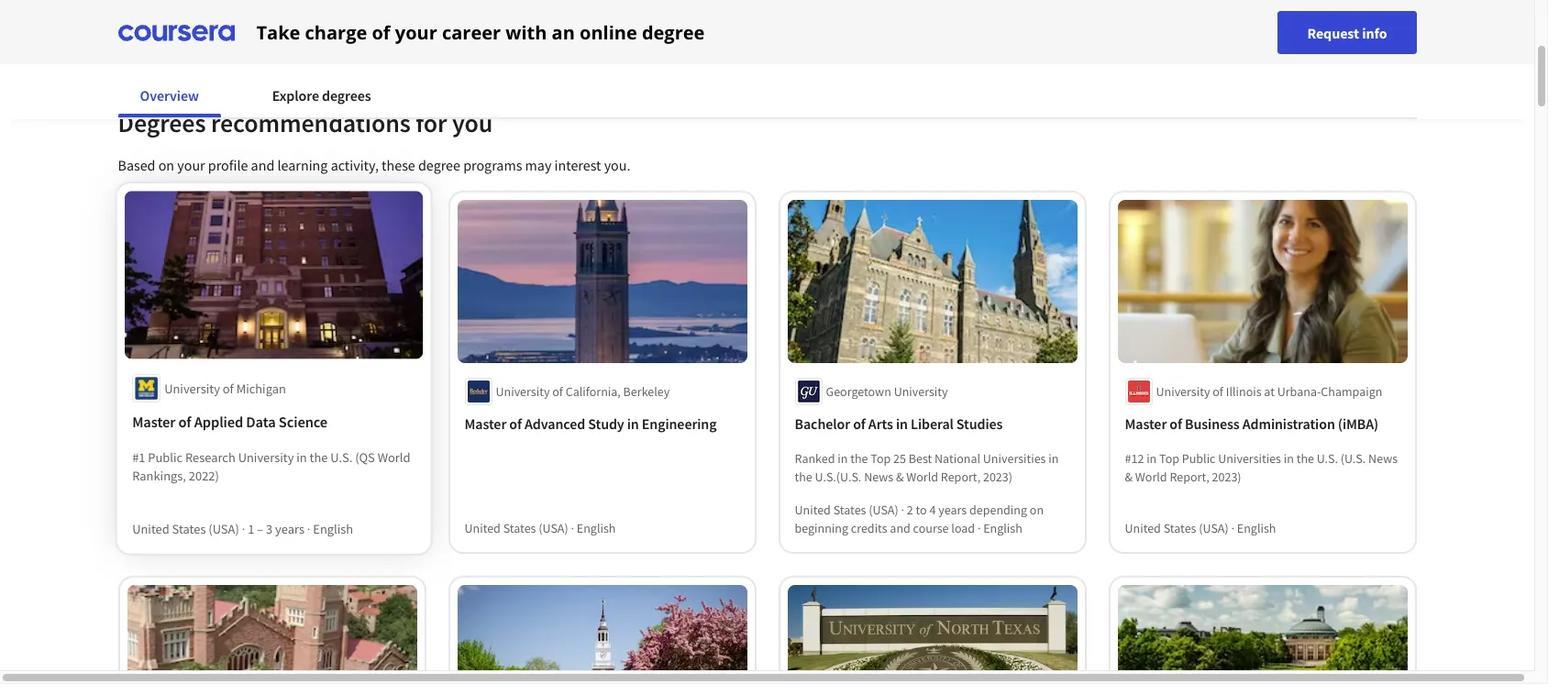 Task type: vqa. For each thing, say whether or not it's contained in the screenshot.
Public within #12 IN TOP PUBLIC UNIVERSITIES IN THE U.S. (U.S. NEWS & WORLD REPORT, 2023)
yes



Task type: locate. For each thing, give the bounding box(es) containing it.
take charge of your career with an online degree
[[256, 20, 705, 44]]

california,
[[566, 383, 621, 400]]

2 horizontal spatial master
[[1125, 414, 1167, 433]]

1 horizontal spatial degree
[[642, 20, 705, 44]]

(usa) for master of applied data science
[[208, 520, 239, 537]]

in inside #1 public research university in the u.s. (qs world rankings, 2022)
[[296, 449, 306, 466]]

0 horizontal spatial public
[[148, 449, 182, 466]]

1 vertical spatial news
[[864, 468, 893, 485]]

world down #12
[[1135, 468, 1167, 485]]

united states (usa) · english
[[464, 520, 616, 536], [1125, 520, 1276, 536]]

#12 in top public universities in the u.s. (u.s. news & world report, 2023)
[[1125, 450, 1398, 485]]

1 vertical spatial degree
[[418, 156, 460, 174]]

of for master of applied data science
[[178, 412, 191, 431]]

universities inside ranked in the top 25 best national universities in the u.s.(u.s. news & world report, 2023)
[[983, 450, 1046, 467]]

universities down master of business administration (imba)
[[1218, 450, 1281, 467]]

2 report, from the left
[[1170, 468, 1209, 485]]

1 vertical spatial and
[[890, 520, 910, 536]]

states inside united states (usa) · 2 to 4 years depending on beginning credits and course load · english
[[833, 501, 866, 518]]

report, inside #12 in top public universities in the u.s. (u.s. news & world report, 2023)
[[1170, 468, 1209, 485]]

degree right online
[[642, 20, 705, 44]]

of up the advanced at left bottom
[[552, 383, 563, 400]]

may
[[525, 156, 552, 174]]

of left business
[[1170, 414, 1182, 433]]

explore
[[272, 86, 319, 105]]

in right study
[[627, 414, 639, 433]]

1 horizontal spatial top
[[1159, 450, 1179, 467]]

0 horizontal spatial u.s.
[[330, 449, 352, 466]]

0 horizontal spatial &
[[896, 468, 904, 485]]

load
[[951, 520, 975, 536]]

0 horizontal spatial degree
[[418, 156, 460, 174]]

states
[[833, 501, 866, 518], [503, 520, 536, 536], [1163, 520, 1196, 536], [172, 520, 205, 537]]

1 vertical spatial years
[[275, 520, 304, 537]]

these
[[382, 156, 415, 174]]

tab list
[[118, 73, 422, 117]]

in left #12
[[1048, 450, 1059, 467]]

in down "science"
[[296, 449, 306, 466]]

0 horizontal spatial top
[[871, 450, 891, 467]]

0 horizontal spatial on
[[158, 156, 174, 174]]

1 horizontal spatial your
[[395, 20, 437, 44]]

1 horizontal spatial public
[[1182, 450, 1216, 467]]

0 vertical spatial and
[[251, 156, 275, 174]]

of right the charge
[[372, 20, 390, 44]]

learning
[[277, 156, 328, 174]]

news
[[1368, 450, 1398, 467], [864, 468, 893, 485]]

news down 25 on the bottom of the page
[[864, 468, 893, 485]]

(usa)
[[869, 501, 898, 518], [539, 520, 568, 536], [1199, 520, 1229, 536], [208, 520, 239, 537]]

2023) inside #12 in top public universities in the u.s. (u.s. news & world report, 2023)
[[1212, 468, 1241, 485]]

university up applied
[[164, 380, 220, 397]]

top right #12
[[1159, 450, 1179, 467]]

programs
[[463, 156, 522, 174]]

berkeley
[[623, 383, 670, 400]]

top left 25 on the bottom of the page
[[871, 450, 891, 467]]

of left applied
[[178, 412, 191, 431]]

0 vertical spatial news
[[1368, 450, 1398, 467]]

universities down studies
[[983, 450, 1046, 467]]

2022)
[[188, 468, 219, 485]]

degree right these at the left of page
[[418, 156, 460, 174]]

·
[[901, 501, 904, 518], [571, 520, 574, 536], [978, 520, 981, 536], [1231, 520, 1234, 536], [241, 520, 245, 537], [307, 520, 310, 537]]

2
[[907, 501, 913, 518]]

activity,
[[331, 156, 379, 174]]

explore degrees
[[272, 86, 371, 105]]

0 horizontal spatial 2023)
[[983, 468, 1012, 485]]

1 horizontal spatial &
[[1125, 468, 1133, 485]]

2 & from the left
[[1125, 468, 1133, 485]]

universities
[[983, 450, 1046, 467], [1218, 450, 1281, 467]]

1 vertical spatial your
[[177, 156, 205, 174]]

#1
[[132, 449, 145, 466]]

years inside united states (usa) · 2 to 4 years depending on beginning credits and course load · english
[[938, 501, 967, 518]]

report, down 'national' at the bottom right
[[941, 468, 980, 485]]

report,
[[941, 468, 980, 485], [1170, 468, 1209, 485]]

master of advanced study in engineering
[[464, 414, 717, 433]]

university down data
[[238, 449, 293, 466]]

university of california, berkeley
[[496, 383, 670, 400]]

years for liberal
[[938, 501, 967, 518]]

1 horizontal spatial united states (usa) · english
[[1125, 520, 1276, 536]]

1 universities from the left
[[983, 450, 1046, 467]]

1 report, from the left
[[941, 468, 980, 485]]

and down 2
[[890, 520, 910, 536]]

2023) down business
[[1212, 468, 1241, 485]]

25
[[893, 450, 906, 467]]

3
[[265, 520, 272, 537]]

1 horizontal spatial master
[[464, 414, 506, 433]]

(imba)
[[1338, 414, 1379, 433]]

0 horizontal spatial united states (usa) · english
[[464, 520, 616, 536]]

united inside united states (usa) · 2 to 4 years depending on beginning credits and course load · english
[[795, 501, 831, 518]]

credits
[[851, 520, 887, 536]]

0 horizontal spatial universities
[[983, 450, 1046, 467]]

& down #12
[[1125, 468, 1133, 485]]

on right depending
[[1030, 501, 1044, 518]]

0 vertical spatial on
[[158, 156, 174, 174]]

on
[[158, 156, 174, 174], [1030, 501, 1044, 518]]

university up business
[[1156, 383, 1210, 400]]

on inside united states (usa) · 2 to 4 years depending on beginning credits and course load · english
[[1030, 501, 1044, 518]]

of inside master of applied data science link
[[178, 412, 191, 431]]

0 horizontal spatial news
[[864, 468, 893, 485]]

1 2023) from the left
[[983, 468, 1012, 485]]

of left arts
[[853, 414, 865, 433]]

national
[[935, 450, 980, 467]]

master for master of business administration (imba)
[[1125, 414, 1167, 433]]

public inside #1 public research university in the u.s. (qs world rankings, 2022)
[[148, 449, 182, 466]]

the down the administration at the bottom of page
[[1296, 450, 1314, 467]]

the down "science"
[[309, 449, 327, 466]]

the up 'u.s.(u.s.'
[[850, 450, 868, 467]]

at
[[1264, 383, 1275, 400]]

public
[[148, 449, 182, 466], [1182, 450, 1216, 467]]

0 vertical spatial degree
[[642, 20, 705, 44]]

1 horizontal spatial u.s.
[[1317, 450, 1338, 467]]

on right the based
[[158, 156, 174, 174]]

university of illinois at urbana-champaign
[[1156, 383, 1382, 400]]

2023)
[[983, 468, 1012, 485], [1212, 468, 1241, 485]]

world inside ranked in the top 25 best national universities in the u.s.(u.s. news & world report, 2023)
[[906, 468, 938, 485]]

1 horizontal spatial years
[[938, 501, 967, 518]]

master for master of applied data science
[[132, 412, 175, 431]]

in right arts
[[896, 414, 908, 433]]

request info
[[1307, 23, 1387, 42]]

engineering
[[642, 414, 717, 433]]

0 vertical spatial years
[[938, 501, 967, 518]]

0 horizontal spatial world
[[377, 449, 410, 466]]

and right profile
[[251, 156, 275, 174]]

master up #1
[[132, 412, 175, 431]]

university for master of applied data science
[[164, 380, 220, 397]]

of left the advanced at left bottom
[[509, 414, 522, 433]]

1 horizontal spatial 2023)
[[1212, 468, 1241, 485]]

best
[[909, 450, 932, 467]]

world inside #1 public research university in the u.s. (qs world rankings, 2022)
[[377, 449, 410, 466]]

0 horizontal spatial report,
[[941, 468, 980, 485]]

states for master of applied data science
[[172, 520, 205, 537]]

of left michigan
[[222, 380, 233, 397]]

degree
[[642, 20, 705, 44], [418, 156, 460, 174]]

2023) up depending
[[983, 468, 1012, 485]]

(usa) inside united states (usa) · 2 to 4 years depending on beginning credits and course load · english
[[869, 501, 898, 518]]

master inside 'link'
[[464, 414, 506, 433]]

years for science
[[275, 520, 304, 537]]

u.s.(u.s.
[[815, 468, 861, 485]]

career
[[442, 20, 501, 44]]

1 top from the left
[[871, 450, 891, 467]]

university
[[164, 380, 220, 397], [496, 383, 550, 400], [894, 383, 948, 400], [1156, 383, 1210, 400], [238, 449, 293, 466]]

2 universities from the left
[[1218, 450, 1281, 467]]

2 top from the left
[[1159, 450, 1179, 467]]

degree for these
[[418, 156, 460, 174]]

based on your profile and learning activity, these degree programs may interest you.
[[118, 156, 630, 174]]

master
[[132, 412, 175, 431], [464, 414, 506, 433], [1125, 414, 1167, 433]]

public down business
[[1182, 450, 1216, 467]]

1 vertical spatial on
[[1030, 501, 1044, 518]]

your
[[395, 20, 437, 44], [177, 156, 205, 174]]

in up 'u.s.(u.s.'
[[838, 450, 848, 467]]

university up liberal
[[894, 383, 948, 400]]

of inside master of advanced study in engineering 'link'
[[509, 414, 522, 433]]

arts
[[868, 414, 893, 433]]

1 horizontal spatial universities
[[1218, 450, 1281, 467]]

top
[[871, 450, 891, 467], [1159, 450, 1179, 467]]

master up #12
[[1125, 414, 1167, 433]]

1 & from the left
[[896, 468, 904, 485]]

of
[[372, 20, 390, 44], [222, 380, 233, 397], [552, 383, 563, 400], [1213, 383, 1223, 400], [178, 412, 191, 431], [509, 414, 522, 433], [853, 414, 865, 433], [1170, 414, 1182, 433]]

universities inside #12 in top public universities in the u.s. (u.s. news & world report, 2023)
[[1218, 450, 1281, 467]]

united
[[795, 501, 831, 518], [464, 520, 501, 536], [1125, 520, 1161, 536], [132, 520, 169, 537]]

university up the advanced at left bottom
[[496, 383, 550, 400]]

0 horizontal spatial your
[[177, 156, 205, 174]]

in right #12
[[1146, 450, 1157, 467]]

news right (u.s. in the right of the page
[[1368, 450, 1398, 467]]

1 horizontal spatial world
[[906, 468, 938, 485]]

english inside united states (usa) · 2 to 4 years depending on beginning credits and course load · english
[[983, 520, 1022, 536]]

news inside ranked in the top 25 best national universities in the u.s.(u.s. news & world report, 2023)
[[864, 468, 893, 485]]

master for master of advanced study in engineering
[[464, 414, 506, 433]]

united for bachelor of arts in liberal studies
[[795, 501, 831, 518]]

1 horizontal spatial report,
[[1170, 468, 1209, 485]]

based
[[118, 156, 155, 174]]

the
[[309, 449, 327, 466], [850, 450, 868, 467], [1296, 450, 1314, 467], [795, 468, 812, 485]]

university for master of business administration (imba)
[[1156, 383, 1210, 400]]

business
[[1185, 414, 1240, 433]]

top inside ranked in the top 25 best national universities in the u.s.(u.s. news & world report, 2023)
[[871, 450, 891, 467]]

2 horizontal spatial world
[[1135, 468, 1167, 485]]

of inside master of business administration (imba) link
[[1170, 414, 1182, 433]]

u.s. left (u.s. in the right of the page
[[1317, 450, 1338, 467]]

1 horizontal spatial on
[[1030, 501, 1044, 518]]

of for university of michigan
[[222, 380, 233, 397]]

world right (qs
[[377, 449, 410, 466]]

& down 25 on the bottom of the page
[[896, 468, 904, 485]]

world inside #12 in top public universities in the u.s. (u.s. news & world report, 2023)
[[1135, 468, 1167, 485]]

world down the best
[[906, 468, 938, 485]]

1 horizontal spatial and
[[890, 520, 910, 536]]

world
[[377, 449, 410, 466], [906, 468, 938, 485], [1135, 468, 1167, 485]]

&
[[896, 468, 904, 485], [1125, 468, 1133, 485]]

your left profile
[[177, 156, 205, 174]]

with
[[506, 20, 547, 44]]

master left the advanced at left bottom
[[464, 414, 506, 433]]

0 vertical spatial your
[[395, 20, 437, 44]]

your left career on the left top of the page
[[395, 20, 437, 44]]

applied
[[194, 412, 243, 431]]

0 horizontal spatial and
[[251, 156, 275, 174]]

united states (usa) · 2 to 4 years depending on beginning credits and course load · english
[[795, 501, 1044, 536]]

2 2023) from the left
[[1212, 468, 1241, 485]]

u.s.
[[330, 449, 352, 466], [1317, 450, 1338, 467]]

studies
[[956, 414, 1003, 433]]

and
[[251, 156, 275, 174], [890, 520, 910, 536]]

of inside bachelor of arts in liberal studies link
[[853, 414, 865, 433]]

years right 4
[[938, 501, 967, 518]]

years right 3
[[275, 520, 304, 537]]

public up rankings,
[[148, 449, 182, 466]]

1 horizontal spatial news
[[1368, 450, 1398, 467]]

of left illinois
[[1213, 383, 1223, 400]]

0 horizontal spatial years
[[275, 520, 304, 537]]

report, inside ranked in the top 25 best national universities in the u.s.(u.s. news & world report, 2023)
[[941, 468, 980, 485]]

u.s. left (qs
[[330, 449, 352, 466]]

report, down business
[[1170, 468, 1209, 485]]

in inside 'link'
[[627, 414, 639, 433]]

course
[[913, 520, 949, 536]]

of for university of illinois at urbana-champaign
[[1213, 383, 1223, 400]]

0 horizontal spatial master
[[132, 412, 175, 431]]



Task type: describe. For each thing, give the bounding box(es) containing it.
the inside #1 public research university in the u.s. (qs world rankings, 2022)
[[309, 449, 327, 466]]

to
[[916, 501, 927, 518]]

2023) inside ranked in the top 25 best national universities in the u.s.(u.s. news & world report, 2023)
[[983, 468, 1012, 485]]

urbana-
[[1277, 383, 1321, 400]]

research
[[185, 449, 235, 466]]

ranked in the top 25 best national universities in the u.s.(u.s. news & world report, 2023)
[[795, 450, 1059, 485]]

explore degrees button
[[250, 73, 393, 117]]

and inside united states (usa) · 2 to 4 years depending on beginning credits and course load · english
[[890, 520, 910, 536]]

the down the ranked
[[795, 468, 812, 485]]

bachelor of arts in liberal studies
[[795, 414, 1003, 433]]

for
[[416, 106, 447, 139]]

in down the administration at the bottom of page
[[1284, 450, 1294, 467]]

overview button
[[118, 73, 221, 117]]

master of advanced study in engineering link
[[464, 412, 740, 434]]

study
[[588, 414, 624, 433]]

online
[[580, 20, 637, 44]]

states for master of business administration (imba)
[[1163, 520, 1196, 536]]

degrees
[[118, 106, 206, 139]]

(qs
[[355, 449, 374, 466]]

master of business administration (imba) link
[[1125, 412, 1400, 434]]

united for master of business administration (imba)
[[1125, 520, 1161, 536]]

master of applied data science
[[132, 412, 327, 431]]

science
[[278, 412, 327, 431]]

data
[[246, 412, 275, 431]]

university inside #1 public research university in the u.s. (qs world rankings, 2022)
[[238, 449, 293, 466]]

u.s. inside #1 public research university in the u.s. (qs world rankings, 2022)
[[330, 449, 352, 466]]

public inside #12 in top public universities in the u.s. (u.s. news & world report, 2023)
[[1182, 450, 1216, 467]]

administration
[[1242, 414, 1335, 433]]

degree for online
[[642, 20, 705, 44]]

–
[[256, 520, 263, 537]]

#12
[[1125, 450, 1144, 467]]

university for master of advanced study in engineering
[[496, 383, 550, 400]]

united for master of applied data science
[[132, 520, 169, 537]]

coursera image
[[118, 18, 234, 47]]

of for university of california, berkeley
[[552, 383, 563, 400]]

charge
[[305, 20, 367, 44]]

the inside #12 in top public universities in the u.s. (u.s. news & world report, 2023)
[[1296, 450, 1314, 467]]

& inside ranked in the top 25 best national universities in the u.s.(u.s. news & world report, 2023)
[[896, 468, 904, 485]]

1
[[247, 520, 254, 537]]

overview
[[140, 86, 199, 105]]

degrees recommendations for you
[[118, 106, 493, 139]]

of for bachelor of arts in liberal studies
[[853, 414, 865, 433]]

info
[[1362, 23, 1387, 42]]

you.
[[604, 156, 630, 174]]

tab list containing overview
[[118, 73, 422, 117]]

states for bachelor of arts in liberal studies
[[833, 501, 866, 518]]

ranked
[[795, 450, 835, 467]]

u.s. inside #12 in top public universities in the u.s. (u.s. news & world report, 2023)
[[1317, 450, 1338, 467]]

take
[[256, 20, 300, 44]]

bachelor of arts in liberal studies link
[[795, 412, 1070, 434]]

united states (usa) · 1 – 3 years · english
[[132, 520, 353, 537]]

news inside #12 in top public universities in the u.s. (u.s. news & world report, 2023)
[[1368, 450, 1398, 467]]

interest
[[554, 156, 601, 174]]

profile
[[208, 156, 248, 174]]

(usa) for master of business administration (imba)
[[1199, 520, 1229, 536]]

advanced
[[525, 414, 585, 433]]

liberal
[[911, 414, 954, 433]]

illinois
[[1226, 383, 1261, 400]]

& inside #12 in top public universities in the u.s. (u.s. news & world report, 2023)
[[1125, 468, 1133, 485]]

(u.s.
[[1341, 450, 1366, 467]]

4
[[929, 501, 936, 518]]

michigan
[[236, 380, 286, 397]]

master of business administration (imba)
[[1125, 414, 1379, 433]]

of for master of advanced study in engineering
[[509, 414, 522, 433]]

recommendations
[[211, 106, 411, 139]]

georgetown
[[826, 383, 891, 400]]

master of applied data science link
[[132, 410, 415, 433]]

request
[[1307, 23, 1359, 42]]

degrees
[[322, 86, 371, 105]]

of for master of business administration (imba)
[[1170, 414, 1182, 433]]

beginning
[[795, 520, 848, 536]]

champaign
[[1321, 383, 1382, 400]]

top inside #12 in top public universities in the u.s. (u.s. news & world report, 2023)
[[1159, 450, 1179, 467]]

bachelor
[[795, 414, 850, 433]]

#1 public research university in the u.s. (qs world rankings, 2022)
[[132, 449, 410, 485]]

rankings,
[[132, 468, 186, 485]]

georgetown university
[[826, 383, 948, 400]]

an
[[552, 20, 575, 44]]

2 united states (usa) · english from the left
[[1125, 520, 1276, 536]]

request info button
[[1278, 11, 1416, 54]]

you
[[452, 106, 493, 139]]

university of michigan
[[164, 380, 286, 397]]

depending
[[969, 501, 1027, 518]]

(usa) for bachelor of arts in liberal studies
[[869, 501, 898, 518]]

1 united states (usa) · english from the left
[[464, 520, 616, 536]]



